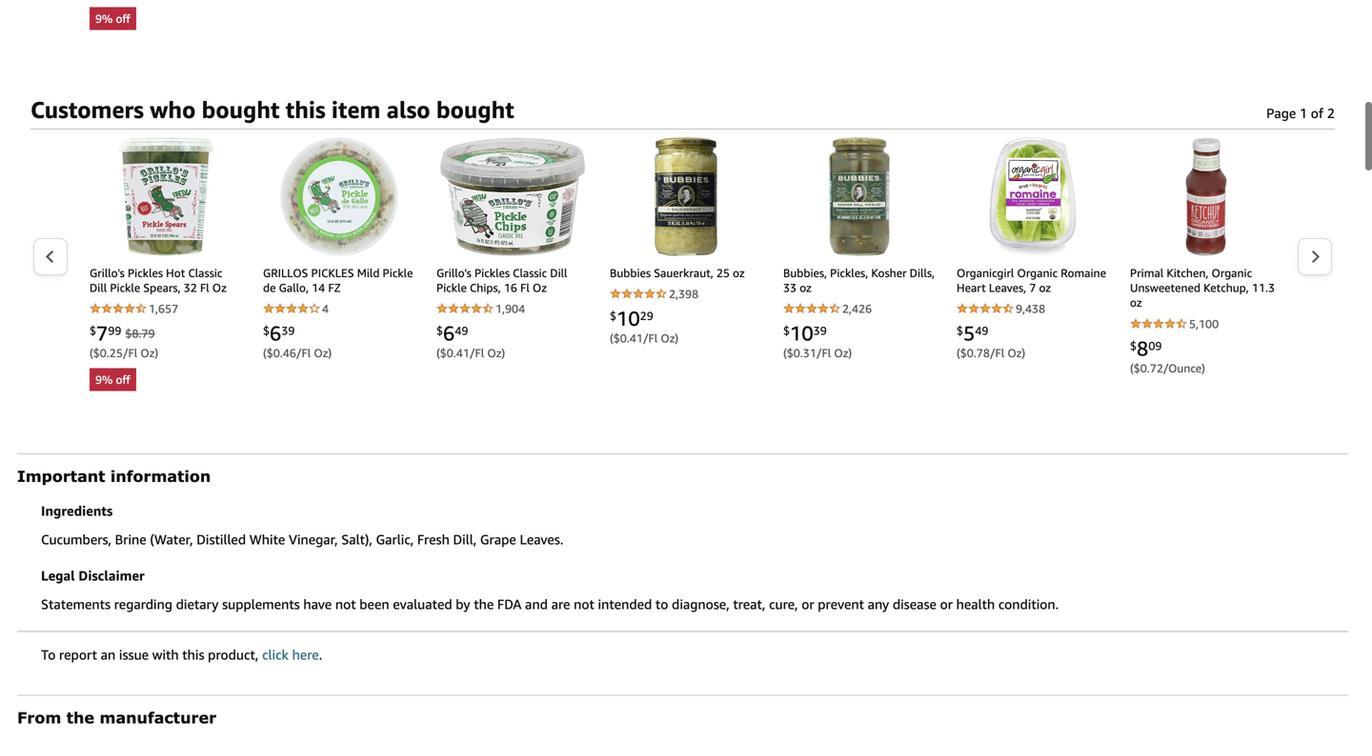 Task type: describe. For each thing, give the bounding box(es) containing it.
spears,
[[143, 281, 181, 294]]

39 for 10
[[814, 324, 827, 337]]

pickles for ($0.25/fl oz)
[[128, 266, 163, 280]]

33
[[784, 281, 797, 294]]

49 for 6
[[455, 324, 468, 337]]

1 9% off from the top
[[95, 12, 130, 25]]

9% off inside list
[[95, 373, 130, 386]]

disease
[[893, 596, 937, 612]]

($0.25/fl
[[90, 346, 137, 360]]

romaine
[[1061, 266, 1107, 280]]

pickle inside grillos pickles mild pickle de gallo, 14 fz
[[383, 266, 413, 280]]

sauerkraut,
[[654, 266, 714, 280]]

intended
[[598, 596, 652, 612]]

49 for 5
[[975, 324, 989, 337]]

$ for $ 7 99 $8.79 ($0.25/fl oz)
[[90, 324, 96, 337]]

$ 10 39 ($0.31/fl oz)
[[784, 321, 852, 360]]

here
[[292, 647, 319, 663]]

grillo's pickles hot classic dill pickle spears, 32 fl oz image
[[118, 137, 214, 256]]

next image
[[1311, 250, 1321, 264]]

$ 10 29 ($0.41/fl oz)
[[610, 306, 679, 345]]

classic inside grillo's pickles hot classic dill pickle spears, 32 fl oz
[[188, 266, 223, 280]]

and
[[525, 596, 548, 612]]

bubbies
[[610, 266, 651, 280]]

from
[[17, 708, 61, 727]]

bubbies sauerkraut, 25 oz
[[610, 266, 745, 280]]

oz) for $ 6 39 ($0.46/fl oz)
[[314, 346, 332, 360]]

oz inside primal kitchen, organic unsweetened ketchup, 11.3 oz
[[1130, 296, 1142, 309]]

1
[[1300, 105, 1308, 121]]

white
[[250, 532, 285, 547]]

mild
[[357, 266, 380, 280]]

14
[[312, 281, 325, 294]]

previous image
[[45, 250, 55, 264]]

oz inside bubbies, pickles, kosher dills, 33 oz
[[800, 281, 812, 294]]

prevent
[[818, 596, 865, 612]]

issue
[[119, 647, 149, 663]]

$ for $ 5 49 ($0.78/fl oz)
[[957, 324, 964, 337]]

oz) for $ 6 49 ($0.41/fl oz)
[[487, 346, 505, 360]]

dill inside grillo's pickles classic dill pickle chips, 16 fl oz
[[550, 266, 568, 280]]

pickles,
[[830, 266, 869, 280]]

fl inside grillo's pickles classic dill pickle chips, 16 fl oz
[[520, 281, 530, 294]]

10 for $ 10 29 ($0.41/fl oz)
[[617, 306, 640, 330]]

($0.41/fl for 6
[[437, 346, 484, 360]]

.
[[319, 647, 322, 663]]

oz) for $ 10 29 ($0.41/fl oz)
[[661, 332, 679, 345]]

ketchup,
[[1204, 281, 1249, 294]]

pickles for 6
[[475, 266, 510, 280]]

1 off from the top
[[116, 12, 130, 25]]

oz inside bubbies sauerkraut, 25 oz link
[[733, 266, 745, 280]]

($0.72/ounce)
[[1130, 361, 1206, 375]]

0 vertical spatial this
[[286, 96, 326, 123]]

7 inside the $ 7 99 $8.79 ($0.25/fl oz)
[[96, 321, 108, 345]]

list containing 10
[[69, 137, 1373, 429]]

29
[[640, 309, 654, 323]]

important information
[[17, 467, 211, 485]]

grillo's for ($0.25/fl oz)
[[90, 266, 125, 280]]

an
[[101, 647, 116, 663]]

customers
[[31, 96, 144, 123]]

regarding
[[114, 596, 172, 612]]

grillo's pickles hot classic dill pickle spears, 32 fl oz link
[[90, 266, 242, 298]]

2 not from the left
[[574, 596, 595, 612]]

bubbies, pickles, kosher dills, 33 oz
[[784, 266, 935, 294]]

are
[[552, 596, 570, 612]]

2 9% from the top
[[95, 373, 113, 386]]

1 not from the left
[[335, 596, 356, 612]]

0 horizontal spatial the
[[66, 708, 94, 727]]

click here link
[[262, 647, 319, 663]]

disclaimer
[[79, 568, 145, 584]]

25
[[717, 266, 730, 280]]

09
[[1149, 339, 1162, 352]]

information
[[110, 467, 211, 485]]

treat,
[[733, 596, 766, 612]]

statements
[[41, 596, 111, 612]]

bubbies,
[[784, 266, 827, 280]]

$ for $ 10 39 ($0.31/fl oz)
[[784, 324, 790, 337]]

ingredients
[[41, 503, 113, 519]]

10 for $ 10 39 ($0.31/fl oz)
[[790, 321, 814, 345]]

5,100
[[1190, 317, 1219, 330]]

($0.46/fl
[[263, 346, 311, 360]]

fl inside grillo's pickles hot classic dill pickle spears, 32 fl oz
[[200, 281, 209, 294]]

statements regarding dietary supplements have not been evaluated by the fda and are not intended to diagnose, treat, cure, or prevent any disease or health condition.
[[41, 596, 1059, 612]]

grillo's for 6
[[437, 266, 472, 280]]

also
[[387, 96, 430, 123]]

diagnose,
[[672, 596, 730, 612]]

bubbies sauerkraut, 25 oz image
[[654, 137, 718, 256]]

2,426
[[843, 302, 872, 315]]

($0.41/fl for 10
[[610, 332, 658, 345]]

grillos
[[263, 266, 308, 280]]

0 horizontal spatial this
[[182, 647, 204, 663]]

5
[[964, 321, 975, 345]]

bubbies sauerkraut, 25 oz link
[[610, 266, 763, 283]]

oz inside grillo's pickles classic dill pickle chips, 16 fl oz
[[533, 281, 547, 294]]

organic inside primal kitchen, organic unsweetened ketchup, 11.3 oz
[[1212, 266, 1253, 280]]

grillos pickles mild pickle de gallo, 14 fz image
[[280, 137, 399, 256]]

1 horizontal spatial the
[[474, 596, 494, 612]]

fda
[[497, 596, 522, 612]]

dill,
[[453, 532, 477, 547]]

($0.31/fl
[[784, 346, 831, 360]]

1,657 link
[[90, 300, 242, 317]]

$8.79
[[125, 327, 155, 340]]

any
[[868, 596, 889, 612]]

1,904 link
[[437, 300, 589, 317]]

grillos pickles mild pickle de gallo, 14 fz link
[[263, 266, 416, 298]]

cucumbers,
[[41, 532, 112, 547]]

have
[[303, 596, 332, 612]]

(water,
[[150, 532, 193, 547]]

brine
[[115, 532, 146, 547]]

6 for $ 6 49 ($0.41/fl oz)
[[443, 321, 455, 345]]

organicgirl organic romaine heart leaves, 7 oz image
[[990, 137, 1077, 256]]

grillo's pickles classic dill pickle chips, 16 fl oz link
[[437, 266, 589, 298]]

2
[[1328, 105, 1335, 121]]

oz) for $ 10 39 ($0.31/fl oz)
[[834, 346, 852, 360]]

8
[[1137, 336, 1149, 360]]



Task type: vqa. For each thing, say whether or not it's contained in the screenshot.


Task type: locate. For each thing, give the bounding box(es) containing it.
1 classic from the left
[[188, 266, 223, 280]]

1 horizontal spatial ($0.41/fl
[[610, 332, 658, 345]]

9% off up the customers
[[95, 12, 130, 25]]

dill up the $ 7 99 $8.79 ($0.25/fl oz)
[[90, 281, 107, 294]]

2,398 link
[[610, 285, 763, 303]]

kosher
[[872, 266, 907, 280]]

2 fl from the left
[[520, 281, 530, 294]]

1 oz from the left
[[212, 281, 227, 294]]

off
[[116, 12, 130, 25], [116, 373, 130, 386]]

$ 6 49 ($0.41/fl oz)
[[437, 321, 505, 360]]

with
[[152, 647, 179, 663]]

2,426 link
[[784, 300, 936, 317]]

6 inside $ 6 39 ($0.46/fl oz)
[[270, 321, 282, 345]]

0 vertical spatial 7
[[1030, 281, 1036, 294]]

$ inside $ 6 39 ($0.46/fl oz)
[[263, 324, 270, 337]]

organic up ketchup,
[[1212, 266, 1253, 280]]

$ inside $ 5 49 ($0.78/fl oz)
[[957, 324, 964, 337]]

organic inside organicgirl organic romaine heart leaves, 7 oz
[[1018, 266, 1058, 280]]

pickles up chips,
[[475, 266, 510, 280]]

$ inside $ 8 09 ($0.72/ounce)
[[1130, 339, 1137, 352]]

0 horizontal spatial ($0.41/fl
[[437, 346, 484, 360]]

bought right also
[[436, 96, 514, 123]]

condition.
[[999, 596, 1059, 612]]

pickle left spears,
[[110, 281, 140, 294]]

of
[[1311, 105, 1324, 121]]

oz) for $ 5 49 ($0.78/fl oz)
[[1008, 346, 1026, 360]]

dill inside grillo's pickles hot classic dill pickle spears, 32 fl oz
[[90, 281, 107, 294]]

organicgirl
[[957, 266, 1015, 280]]

1 grillo's from the left
[[90, 266, 125, 280]]

1 pickles from the left
[[128, 266, 163, 280]]

$ up "($0.31/fl"
[[784, 324, 790, 337]]

0 horizontal spatial fl
[[200, 281, 209, 294]]

garlic,
[[376, 532, 414, 547]]

leaves.
[[520, 532, 564, 547]]

1 bought from the left
[[202, 96, 280, 123]]

($0.41/fl down '1,904' link at the top of page
[[437, 346, 484, 360]]

grillo's inside grillo's pickles classic dill pickle chips, 16 fl oz
[[437, 266, 472, 280]]

from the manufacturer
[[17, 708, 216, 727]]

oz) down 1,904
[[487, 346, 505, 360]]

0 vertical spatial ($0.41/fl
[[610, 332, 658, 345]]

0 horizontal spatial dill
[[90, 281, 107, 294]]

2 organic from the left
[[1212, 266, 1253, 280]]

fresh
[[417, 532, 450, 547]]

the
[[474, 596, 494, 612], [66, 708, 94, 727]]

1 horizontal spatial 49
[[975, 324, 989, 337]]

9% off
[[95, 12, 130, 25], [95, 373, 130, 386]]

primal kitchen, organic unsweetened ketchup, 11.3 oz
[[1130, 266, 1275, 309]]

49 down '1,904' link at the top of page
[[455, 324, 468, 337]]

oz)
[[661, 332, 679, 345], [140, 346, 158, 360], [314, 346, 332, 360], [487, 346, 505, 360], [834, 346, 852, 360], [1008, 346, 1026, 360]]

classic up 32
[[188, 266, 223, 280]]

0 horizontal spatial 6
[[270, 321, 282, 345]]

39 for 6
[[282, 324, 295, 337]]

oz up 9,438 link
[[1039, 281, 1051, 294]]

oz right 32
[[212, 281, 227, 294]]

$ 7 99 $8.79 ($0.25/fl oz)
[[90, 321, 158, 360]]

6 for $ 6 39 ($0.46/fl oz)
[[270, 321, 282, 345]]

to
[[656, 596, 669, 612]]

0 horizontal spatial not
[[335, 596, 356, 612]]

$ inside $ 10 29 ($0.41/fl oz)
[[610, 309, 617, 323]]

7 inside organicgirl organic romaine heart leaves, 7 oz
[[1030, 281, 1036, 294]]

6 inside $ 6 49 ($0.41/fl oz)
[[443, 321, 455, 345]]

2 horizontal spatial pickle
[[437, 281, 467, 294]]

grillo's up chips,
[[437, 266, 472, 280]]

not right the are
[[574, 596, 595, 612]]

to
[[41, 647, 56, 663]]

0 horizontal spatial pickle
[[110, 281, 140, 294]]

1 horizontal spatial grillo's
[[437, 266, 472, 280]]

1 horizontal spatial this
[[286, 96, 326, 123]]

0 vertical spatial off
[[116, 12, 130, 25]]

organicgirl organic romaine heart leaves, 7 oz
[[957, 266, 1107, 294]]

off inside list
[[116, 373, 130, 386]]

1 fl from the left
[[200, 281, 209, 294]]

primal kitchen, organic unsweetened ketchup, 11.3 oz image
[[1186, 137, 1228, 256]]

1 vertical spatial 9%
[[95, 373, 113, 386]]

10 down bubbies
[[617, 306, 640, 330]]

1 horizontal spatial 7
[[1030, 281, 1036, 294]]

bubbies, pickles, kosher dills, 33 oz link
[[784, 266, 936, 298]]

($0.78/fl
[[957, 346, 1005, 360]]

0 horizontal spatial pickles
[[128, 266, 163, 280]]

$ left '09'
[[1130, 339, 1137, 352]]

39 up ($0.46/fl
[[282, 324, 295, 337]]

39 up "($0.31/fl"
[[814, 324, 827, 337]]

grillo's pickles classic dill pickle chips, 16 fl oz
[[437, 266, 568, 294]]

1,904
[[496, 302, 525, 315]]

pickles inside grillo's pickles classic dill pickle chips, 16 fl oz
[[475, 266, 510, 280]]

1 vertical spatial dill
[[90, 281, 107, 294]]

page 1 of 2
[[1267, 105, 1335, 121]]

leaves,
[[989, 281, 1027, 294]]

1 horizontal spatial bought
[[436, 96, 514, 123]]

oz) inside $ 10 39 ($0.31/fl oz)
[[834, 346, 852, 360]]

chips,
[[470, 281, 501, 294]]

$ for $ 10 29 ($0.41/fl oz)
[[610, 309, 617, 323]]

click
[[262, 647, 289, 663]]

grillo's pickles hot classic dill pickle spears, 32 fl oz
[[90, 266, 227, 294]]

4
[[322, 302, 329, 315]]

1 horizontal spatial organic
[[1212, 266, 1253, 280]]

oz down primal on the top right of the page
[[1130, 296, 1142, 309]]

$ inside $ 6 49 ($0.41/fl oz)
[[437, 324, 443, 337]]

2 off from the top
[[116, 373, 130, 386]]

$ up ($0.78/fl
[[957, 324, 964, 337]]

$ down '1,904' link at the top of page
[[437, 324, 443, 337]]

1 horizontal spatial oz
[[533, 281, 547, 294]]

bought right who
[[202, 96, 280, 123]]

0 horizontal spatial 7
[[96, 321, 108, 345]]

1 49 from the left
[[455, 324, 468, 337]]

oz) right "($0.31/fl"
[[834, 346, 852, 360]]

oz) inside $ 5 49 ($0.78/fl oz)
[[1008, 346, 1026, 360]]

$ for $ 6 49 ($0.41/fl oz)
[[437, 324, 443, 337]]

pickles
[[311, 266, 354, 280]]

oz) right ($0.78/fl
[[1008, 346, 1026, 360]]

1 vertical spatial 9% off
[[95, 373, 130, 386]]

list
[[69, 137, 1373, 429]]

7
[[1030, 281, 1036, 294], [96, 321, 108, 345]]

grillos pickles mild pickle de gallo, 14 fz
[[263, 266, 413, 294]]

9% up the customers
[[95, 12, 113, 25]]

1 39 from the left
[[282, 324, 295, 337]]

7 up 9,438 link
[[1030, 281, 1036, 294]]

1 vertical spatial this
[[182, 647, 204, 663]]

fl
[[200, 281, 209, 294], [520, 281, 530, 294]]

pickle inside grillo's pickles hot classic dill pickle spears, 32 fl oz
[[110, 281, 140, 294]]

11.3
[[1252, 281, 1275, 294]]

1 horizontal spatial not
[[574, 596, 595, 612]]

oz) inside $ 6 39 ($0.46/fl oz)
[[314, 346, 332, 360]]

$ inside the $ 7 99 $8.79 ($0.25/fl oz)
[[90, 324, 96, 337]]

this left item
[[286, 96, 326, 123]]

grillo's up 99
[[90, 266, 125, 280]]

0 horizontal spatial or
[[802, 596, 815, 612]]

oz inside grillo's pickles hot classic dill pickle spears, 32 fl oz
[[212, 281, 227, 294]]

2 classic from the left
[[513, 266, 547, 280]]

10 up "($0.31/fl"
[[790, 321, 814, 345]]

2 39 from the left
[[814, 324, 827, 337]]

49 up ($0.78/fl
[[975, 324, 989, 337]]

2 grillo's from the left
[[437, 266, 472, 280]]

9,438
[[1016, 302, 1046, 315]]

bubbies, pickles, kosher dills, 33 oz image
[[829, 137, 891, 256]]

$ up ($0.46/fl
[[263, 324, 270, 337]]

the right the from
[[66, 708, 94, 727]]

de
[[263, 281, 276, 294]]

39 inside $ 10 39 ($0.31/fl oz)
[[814, 324, 827, 337]]

39
[[282, 324, 295, 337], [814, 324, 827, 337]]

2 6 from the left
[[443, 321, 455, 345]]

0 horizontal spatial classic
[[188, 266, 223, 280]]

pickle inside grillo's pickles classic dill pickle chips, 16 fl oz
[[437, 281, 467, 294]]

1 horizontal spatial pickles
[[475, 266, 510, 280]]

0 horizontal spatial bought
[[202, 96, 280, 123]]

6 down '1,904' link at the top of page
[[443, 321, 455, 345]]

kitchen,
[[1167, 266, 1209, 280]]

6 up ($0.46/fl
[[270, 321, 282, 345]]

been
[[360, 596, 389, 612]]

2 49 from the left
[[975, 324, 989, 337]]

1 or from the left
[[802, 596, 815, 612]]

salt),
[[341, 532, 373, 547]]

dietary
[[176, 596, 219, 612]]

item
[[332, 96, 381, 123]]

1 9% from the top
[[95, 12, 113, 25]]

49 inside $ 6 49 ($0.41/fl oz)
[[455, 324, 468, 337]]

1 vertical spatial ($0.41/fl
[[437, 346, 484, 360]]

0 vertical spatial 9% off
[[95, 12, 130, 25]]

classic up 16
[[513, 266, 547, 280]]

product,
[[208, 647, 259, 663]]

1 horizontal spatial pickle
[[383, 266, 413, 280]]

pickle right mild
[[383, 266, 413, 280]]

organic up leaves,
[[1018, 266, 1058, 280]]

0 horizontal spatial oz
[[212, 281, 227, 294]]

classic inside grillo's pickles classic dill pickle chips, 16 fl oz
[[513, 266, 547, 280]]

2 pickles from the left
[[475, 266, 510, 280]]

unsweetened
[[1130, 281, 1201, 294]]

1 horizontal spatial 39
[[814, 324, 827, 337]]

1 horizontal spatial or
[[940, 596, 953, 612]]

0 horizontal spatial 10
[[617, 306, 640, 330]]

oz
[[212, 281, 227, 294], [533, 281, 547, 294]]

($0.41/fl inside $ 10 29 ($0.41/fl oz)
[[610, 332, 658, 345]]

0 vertical spatial dill
[[550, 266, 568, 280]]

oz down the bubbies,
[[800, 281, 812, 294]]

2,398
[[669, 287, 699, 301]]

0 horizontal spatial grillo's
[[90, 266, 125, 280]]

10
[[617, 306, 640, 330], [790, 321, 814, 345]]

grillo's inside grillo's pickles hot classic dill pickle spears, 32 fl oz
[[90, 266, 125, 280]]

or left health
[[940, 596, 953, 612]]

1 vertical spatial the
[[66, 708, 94, 727]]

$ left 29
[[610, 309, 617, 323]]

1 horizontal spatial 10
[[790, 321, 814, 345]]

this right with
[[182, 647, 204, 663]]

oz inside organicgirl organic romaine heart leaves, 7 oz
[[1039, 281, 1051, 294]]

7 up ($0.25/fl
[[96, 321, 108, 345]]

not right have
[[335, 596, 356, 612]]

1 horizontal spatial fl
[[520, 281, 530, 294]]

pickles up spears,
[[128, 266, 163, 280]]

1 vertical spatial off
[[116, 373, 130, 386]]

1,657
[[149, 302, 178, 315]]

9% off down ($0.25/fl
[[95, 373, 130, 386]]

oz) down 2,398
[[661, 332, 679, 345]]

10 inside $ 10 29 ($0.41/fl oz)
[[617, 306, 640, 330]]

dill up '1,904' link at the top of page
[[550, 266, 568, 280]]

heart
[[957, 281, 986, 294]]

grape
[[480, 532, 516, 547]]

0 horizontal spatial organic
[[1018, 266, 1058, 280]]

distilled
[[197, 532, 246, 547]]

0 vertical spatial 9%
[[95, 12, 113, 25]]

oz
[[733, 266, 745, 280], [800, 281, 812, 294], [1039, 281, 1051, 294], [1130, 296, 1142, 309]]

report
[[59, 647, 97, 663]]

not
[[335, 596, 356, 612], [574, 596, 595, 612]]

supplements
[[222, 596, 300, 612]]

oz right 16
[[533, 281, 547, 294]]

fz
[[328, 281, 341, 294]]

primal kitchen, organic unsweetened ketchup, 11.3 oz link
[[1130, 266, 1283, 313]]

oz right 25
[[733, 266, 745, 280]]

grillo's pickles classic dill pickle chips, 16 fl oz image
[[440, 137, 586, 256]]

cucumbers, brine (water, distilled white vinegar, salt), garlic, fresh dill, grape leaves.
[[41, 532, 564, 547]]

fl right 32
[[200, 281, 209, 294]]

customers who bought this item also bought
[[31, 96, 514, 123]]

classic
[[188, 266, 223, 280], [513, 266, 547, 280]]

1 horizontal spatial 6
[[443, 321, 455, 345]]

($0.41/fl
[[610, 332, 658, 345], [437, 346, 484, 360]]

oz) right ($0.46/fl
[[314, 346, 332, 360]]

$ for $ 8 09 ($0.72/ounce)
[[1130, 339, 1137, 352]]

$ 8 09 ($0.72/ounce)
[[1130, 336, 1206, 375]]

$ left 99
[[90, 324, 96, 337]]

9,438 link
[[957, 300, 1110, 317]]

2 bought from the left
[[436, 96, 514, 123]]

1 vertical spatial 7
[[96, 321, 108, 345]]

($0.41/fl inside $ 6 49 ($0.41/fl oz)
[[437, 346, 484, 360]]

1 organic from the left
[[1018, 266, 1058, 280]]

oz) down $8.79
[[140, 346, 158, 360]]

16
[[504, 281, 517, 294]]

99
[[108, 324, 121, 337]]

oz) inside the $ 7 99 $8.79 ($0.25/fl oz)
[[140, 346, 158, 360]]

or right cure,
[[802, 596, 815, 612]]

2 or from the left
[[940, 596, 953, 612]]

evaluated
[[393, 596, 452, 612]]

the right the by
[[474, 596, 494, 612]]

2 oz from the left
[[533, 281, 547, 294]]

oz) inside $ 6 49 ($0.41/fl oz)
[[487, 346, 505, 360]]

oz) inside $ 10 29 ($0.41/fl oz)
[[661, 332, 679, 345]]

0 horizontal spatial 39
[[282, 324, 295, 337]]

pickles inside grillo's pickles hot classic dill pickle spears, 32 fl oz
[[128, 266, 163, 280]]

($0.41/fl down 29
[[610, 332, 658, 345]]

0 vertical spatial the
[[474, 596, 494, 612]]

$ inside $ 10 39 ($0.31/fl oz)
[[784, 324, 790, 337]]

9% down ($0.25/fl
[[95, 373, 113, 386]]

10 inside $ 10 39 ($0.31/fl oz)
[[790, 321, 814, 345]]

49 inside $ 5 49 ($0.78/fl oz)
[[975, 324, 989, 337]]

1 horizontal spatial classic
[[513, 266, 547, 280]]

bought
[[202, 96, 280, 123], [436, 96, 514, 123]]

pickle left chips,
[[437, 281, 467, 294]]

32
[[184, 281, 197, 294]]

$ for $ 6 39 ($0.46/fl oz)
[[263, 324, 270, 337]]

1 6 from the left
[[270, 321, 282, 345]]

fl right 16
[[520, 281, 530, 294]]

2 9% off from the top
[[95, 373, 130, 386]]

to report an issue with this product, click here .
[[41, 647, 322, 663]]

hot
[[166, 266, 185, 280]]

39 inside $ 6 39 ($0.46/fl oz)
[[282, 324, 295, 337]]

0 horizontal spatial 49
[[455, 324, 468, 337]]

health
[[957, 596, 995, 612]]

1 horizontal spatial dill
[[550, 266, 568, 280]]



